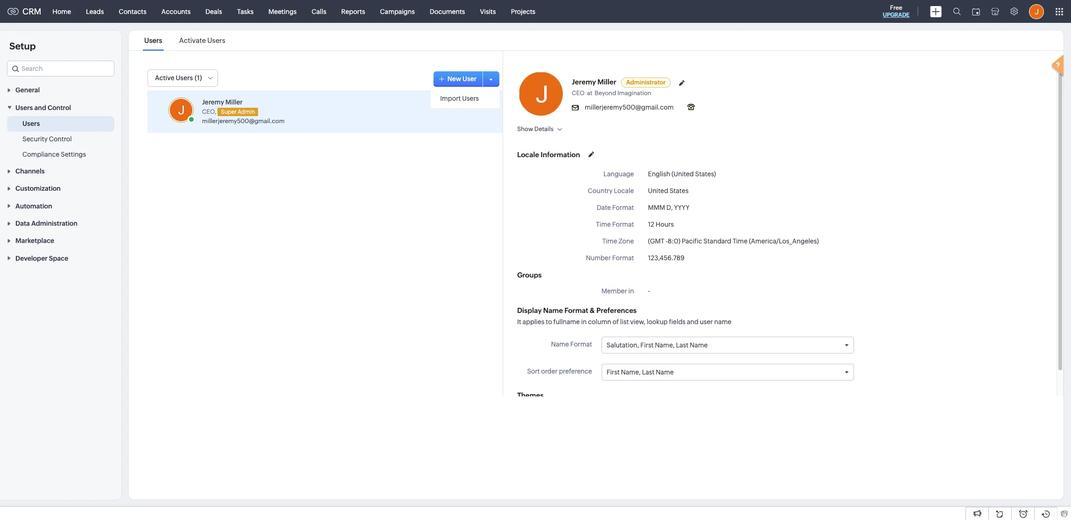 Task type: describe. For each thing, give the bounding box(es) containing it.
name down the user
[[690, 342, 708, 349]]

new
[[448, 75, 462, 82]]

users link for 'security control' 'link'
[[22, 119, 40, 128]]

activate
[[179, 36, 206, 44]]

calendar image
[[973, 8, 981, 15]]

name inside display name format & preferences it applies to fullname in column of list view, lookup fields and user name
[[544, 307, 563, 315]]

fullname
[[554, 318, 580, 326]]

country locale
[[588, 187, 634, 195]]

applies
[[523, 318, 545, 326]]

(united
[[672, 170, 694, 178]]

meetings
[[269, 8, 297, 15]]

tasks link
[[230, 0, 261, 23]]

campaigns
[[380, 8, 415, 15]]

jeremy for jeremy miller
[[572, 78, 596, 86]]

projects link
[[504, 0, 543, 23]]

date
[[597, 204, 611, 212]]

import users
[[440, 95, 479, 102]]

visits link
[[473, 0, 504, 23]]

1 horizontal spatial first
[[641, 342, 654, 349]]

first name, last name
[[607, 369, 674, 376]]

&
[[590, 307, 595, 315]]

space
[[49, 255, 68, 262]]

date format
[[597, 204, 634, 212]]

compliance settings link
[[22, 150, 86, 159]]

1 vertical spatial -
[[648, 288, 650, 295]]

states)
[[696, 170, 716, 178]]

0 vertical spatial locale
[[517, 151, 539, 159]]

format inside display name format & preferences it applies to fullname in column of list view, lookup fields and user name
[[565, 307, 589, 315]]

administration
[[31, 220, 78, 227]]

compliance
[[22, 151, 59, 158]]

it
[[517, 318, 522, 326]]

users link for 'activate users' link at the top left
[[143, 36, 164, 44]]

number format
[[586, 255, 634, 262]]

1 vertical spatial millerjeremy500@gmail.com
[[202, 117, 285, 124]]

at
[[587, 90, 593, 97]]

channels
[[15, 168, 45, 175]]

sort order preference
[[527, 368, 592, 376]]

new user
[[448, 75, 477, 82]]

beyond
[[595, 90, 617, 97]]

0 vertical spatial -
[[666, 238, 668, 245]]

import
[[440, 95, 461, 102]]

language
[[604, 170, 634, 178]]

users right the "activate"
[[207, 36, 225, 44]]

(america/los_angeles)
[[749, 238, 819, 245]]

data administration
[[15, 220, 78, 227]]

standard
[[704, 238, 732, 245]]

activate users link
[[178, 36, 227, 44]]

1 horizontal spatial name,
[[655, 342, 675, 349]]

list containing users
[[136, 30, 234, 50]]

last inside 'salutation, first name, last name' field
[[676, 342, 689, 349]]

yyyy
[[674, 204, 690, 212]]

control inside 'link'
[[49, 135, 72, 143]]

users and control region
[[0, 116, 121, 162]]

time right standard at the right top of page
[[733, 238, 748, 245]]

mmm d, yyyy
[[648, 204, 690, 212]]

imagination
[[618, 90, 652, 97]]

users inside dropdown button
[[15, 104, 33, 111]]

country
[[588, 187, 613, 195]]

12 hours
[[648, 221, 674, 228]]

and inside display name format & preferences it applies to fullname in column of list view, lookup fields and user name
[[687, 318, 699, 326]]

1 horizontal spatial millerjeremy500@gmail.com
[[585, 104, 674, 111]]

in inside display name format & preferences it applies to fullname in column of list view, lookup fields and user name
[[581, 318, 587, 326]]

number
[[586, 255, 611, 262]]

customization
[[15, 185, 61, 193]]

super
[[221, 109, 237, 115]]

name
[[715, 318, 732, 326]]

crm link
[[7, 7, 41, 16]]

meetings link
[[261, 0, 304, 23]]

home
[[53, 8, 71, 15]]

deals
[[206, 8, 222, 15]]

8:0)
[[668, 238, 681, 245]]

users inside region
[[22, 120, 40, 127]]

information
[[541, 151, 580, 159]]

projects
[[511, 8, 536, 15]]

free upgrade
[[883, 4, 910, 18]]

pacific
[[682, 238, 703, 245]]

english
[[648, 170, 671, 178]]

create menu image
[[931, 6, 942, 17]]

millerjeremy500@gmail.com link
[[202, 117, 285, 124]]

member
[[602, 288, 627, 295]]

automation
[[15, 203, 52, 210]]

leads link
[[79, 0, 111, 23]]

compliance settings
[[22, 151, 86, 158]]

profile element
[[1024, 0, 1050, 23]]

display name format & preferences it applies to fullname in column of list view, lookup fields and user name
[[517, 307, 732, 326]]

reports link
[[334, 0, 373, 23]]

general
[[15, 87, 40, 94]]

crm
[[22, 7, 41, 16]]

jeremy miller ceo, super admin millerjeremy500@gmail.com
[[202, 99, 285, 124]]

security
[[22, 135, 48, 143]]

jeremy for jeremy miller ceo, super admin millerjeremy500@gmail.com
[[202, 99, 224, 106]]

view,
[[631, 318, 646, 326]]

contacts link
[[111, 0, 154, 23]]

and inside users and control dropdown button
[[34, 104, 46, 111]]



Task type: locate. For each thing, give the bounding box(es) containing it.
0 horizontal spatial -
[[648, 288, 650, 295]]

format for time
[[613, 221, 634, 228]]

format for date
[[613, 204, 634, 212]]

Search text field
[[7, 61, 114, 76]]

mmm
[[648, 204, 666, 212]]

control inside dropdown button
[[48, 104, 71, 111]]

Salutation, First Name, Last Name field
[[602, 338, 854, 354]]

calls link
[[304, 0, 334, 23]]

format for name
[[571, 341, 592, 348]]

0 vertical spatial first
[[641, 342, 654, 349]]

developer space button
[[0, 250, 121, 267]]

and
[[34, 104, 46, 111], [687, 318, 699, 326]]

name, down salutation,
[[621, 369, 641, 376]]

list
[[136, 30, 234, 50]]

fields
[[669, 318, 686, 326]]

preference
[[559, 368, 592, 376]]

customization button
[[0, 180, 121, 197]]

first
[[641, 342, 654, 349], [607, 369, 620, 376]]

1 vertical spatial first
[[607, 369, 620, 376]]

in right member
[[629, 288, 634, 295]]

order
[[541, 368, 558, 376]]

upgrade
[[883, 12, 910, 18]]

0 horizontal spatial last
[[642, 369, 655, 376]]

0 vertical spatial last
[[676, 342, 689, 349]]

0 horizontal spatial locale
[[517, 151, 539, 159]]

format up zone
[[613, 221, 634, 228]]

users link up security
[[22, 119, 40, 128]]

1 horizontal spatial last
[[676, 342, 689, 349]]

setup
[[9, 41, 36, 51]]

millerjeremy500@gmail.com down admin
[[202, 117, 285, 124]]

1 horizontal spatial jeremy
[[572, 78, 596, 86]]

First Name, Last Name field
[[602, 365, 854, 381]]

format down zone
[[613, 255, 634, 262]]

groups
[[517, 271, 542, 279]]

jeremy
[[572, 78, 596, 86], [202, 99, 224, 106]]

preferences
[[597, 307, 637, 315]]

jeremy up ceo,
[[202, 99, 224, 106]]

in left column
[[581, 318, 587, 326]]

(gmt
[[648, 238, 665, 245]]

1 vertical spatial locale
[[614, 187, 634, 195]]

accounts
[[162, 8, 191, 15]]

time for time zone
[[603, 238, 618, 245]]

- right (gmt
[[666, 238, 668, 245]]

marketplace
[[15, 237, 54, 245]]

millerjeremy500@gmail.com
[[585, 104, 674, 111], [202, 117, 285, 124]]

time format
[[596, 221, 634, 228]]

0 horizontal spatial miller
[[226, 99, 243, 106]]

0 vertical spatial control
[[48, 104, 71, 111]]

miller
[[598, 78, 617, 86], [226, 99, 243, 106]]

lookup
[[647, 318, 668, 326]]

time down date
[[596, 221, 611, 228]]

control down general dropdown button
[[48, 104, 71, 111]]

1 horizontal spatial locale
[[614, 187, 634, 195]]

time left zone
[[603, 238, 618, 245]]

1 horizontal spatial and
[[687, 318, 699, 326]]

activate users
[[179, 36, 225, 44]]

1 vertical spatial control
[[49, 135, 72, 143]]

12
[[648, 221, 655, 228]]

security control
[[22, 135, 72, 143]]

member in
[[602, 288, 634, 295]]

0 vertical spatial name,
[[655, 342, 675, 349]]

None field
[[7, 61, 114, 77]]

(gmt -8:0) pacific standard time (america/los_angeles)
[[648, 238, 819, 245]]

users down user at the top of the page
[[462, 95, 479, 102]]

123,456.789
[[648, 255, 685, 262]]

united states
[[648, 187, 689, 195]]

format down fullname
[[571, 341, 592, 348]]

calls
[[312, 8, 327, 15]]

users link down the contacts
[[143, 36, 164, 44]]

marketplace button
[[0, 232, 121, 250]]

0 vertical spatial and
[[34, 104, 46, 111]]

0 horizontal spatial in
[[581, 318, 587, 326]]

last inside "first name, last name" field
[[642, 369, 655, 376]]

miller for jeremy miller
[[598, 78, 617, 86]]

miller up the super
[[226, 99, 243, 106]]

millerjeremy500@gmail.com down beyond imagination 'link'
[[585, 104, 674, 111]]

new user button
[[434, 71, 486, 87]]

1 vertical spatial miller
[[226, 99, 243, 106]]

home link
[[45, 0, 79, 23]]

1 vertical spatial in
[[581, 318, 587, 326]]

users link inside region
[[22, 119, 40, 128]]

users down the contacts
[[144, 36, 162, 44]]

1 horizontal spatial -
[[666, 238, 668, 245]]

users and control
[[15, 104, 71, 111]]

zone
[[619, 238, 634, 245]]

jeremy inside the "jeremy miller ceo, super admin millerjeremy500@gmail.com"
[[202, 99, 224, 106]]

1 vertical spatial name,
[[621, 369, 641, 376]]

0 horizontal spatial users link
[[22, 119, 40, 128]]

1 vertical spatial and
[[687, 318, 699, 326]]

show
[[517, 126, 534, 133]]

format up time format
[[613, 204, 634, 212]]

last
[[676, 342, 689, 349], [642, 369, 655, 376]]

0 vertical spatial jeremy
[[572, 78, 596, 86]]

miller for jeremy miller ceo, super admin millerjeremy500@gmail.com
[[226, 99, 243, 106]]

0 horizontal spatial jeremy
[[202, 99, 224, 106]]

time
[[596, 221, 611, 228], [603, 238, 618, 245], [733, 238, 748, 245]]

locale information
[[517, 151, 580, 159]]

ceo,
[[202, 108, 217, 115]]

beyond imagination link
[[595, 90, 654, 97]]

name,
[[655, 342, 675, 349], [621, 369, 641, 376]]

visits
[[480, 8, 496, 15]]

campaigns link
[[373, 0, 423, 23]]

themes
[[517, 392, 544, 400]]

documents link
[[423, 0, 473, 23]]

active users (1)
[[155, 74, 202, 82]]

hours
[[656, 221, 674, 228]]

locale down language
[[614, 187, 634, 195]]

details
[[535, 126, 554, 133]]

1 horizontal spatial in
[[629, 288, 634, 295]]

first down salutation,
[[607, 369, 620, 376]]

users down general
[[15, 104, 33, 111]]

deals link
[[198, 0, 230, 23]]

channels button
[[0, 162, 121, 180]]

0 horizontal spatial millerjeremy500@gmail.com
[[202, 117, 285, 124]]

0 horizontal spatial and
[[34, 104, 46, 111]]

name down salutation, first name, last name
[[656, 369, 674, 376]]

1 vertical spatial jeremy
[[202, 99, 224, 106]]

and down general
[[34, 104, 46, 111]]

format for number
[[613, 255, 634, 262]]

active
[[155, 74, 175, 82]]

locale
[[517, 151, 539, 159], [614, 187, 634, 195]]

miller up beyond
[[598, 78, 617, 86]]

united
[[648, 187, 669, 195]]

miller inside the "jeremy miller ceo, super admin millerjeremy500@gmail.com"
[[226, 99, 243, 106]]

salutation,
[[607, 342, 640, 349]]

0 vertical spatial millerjeremy500@gmail.com
[[585, 104, 674, 111]]

- right member in on the bottom
[[648, 288, 650, 295]]

users up security
[[22, 120, 40, 127]]

0 vertical spatial in
[[629, 288, 634, 295]]

d,
[[667, 204, 673, 212]]

settings
[[61, 151, 86, 158]]

free
[[891, 4, 903, 11]]

1 horizontal spatial users link
[[143, 36, 164, 44]]

in
[[629, 288, 634, 295], [581, 318, 587, 326]]

0 vertical spatial miller
[[598, 78, 617, 86]]

users
[[144, 36, 162, 44], [207, 36, 225, 44], [462, 95, 479, 102], [15, 104, 33, 111], [22, 120, 40, 127]]

search image
[[954, 7, 962, 15]]

general button
[[0, 81, 121, 99]]

0 horizontal spatial name,
[[621, 369, 641, 376]]

jeremy miller
[[572, 78, 617, 86]]

of
[[613, 318, 619, 326]]

name down fullname
[[551, 341, 569, 348]]

profile image
[[1030, 4, 1045, 19]]

1 vertical spatial last
[[642, 369, 655, 376]]

locale down show
[[517, 151, 539, 159]]

jeremy up ceo
[[572, 78, 596, 86]]

last down fields
[[676, 342, 689, 349]]

control up compliance settings
[[49, 135, 72, 143]]

last down salutation, first name, last name
[[642, 369, 655, 376]]

name
[[544, 307, 563, 315], [551, 341, 569, 348], [690, 342, 708, 349], [656, 369, 674, 376]]

1 horizontal spatial miller
[[598, 78, 617, 86]]

developer
[[15, 255, 48, 262]]

1 vertical spatial users link
[[22, 119, 40, 128]]

and left the user
[[687, 318, 699, 326]]

name, down lookup at right bottom
[[655, 342, 675, 349]]

first right salutation,
[[641, 342, 654, 349]]

search element
[[948, 0, 967, 23]]

0 horizontal spatial first
[[607, 369, 620, 376]]

reports
[[341, 8, 365, 15]]

users and control button
[[0, 99, 121, 116]]

name up to
[[544, 307, 563, 315]]

list
[[621, 318, 629, 326]]

time for time format
[[596, 221, 611, 228]]

format up fullname
[[565, 307, 589, 315]]

0 vertical spatial users link
[[143, 36, 164, 44]]

create menu element
[[925, 0, 948, 23]]



Task type: vqa. For each thing, say whether or not it's contained in the screenshot.
Projects at the top of page
yes



